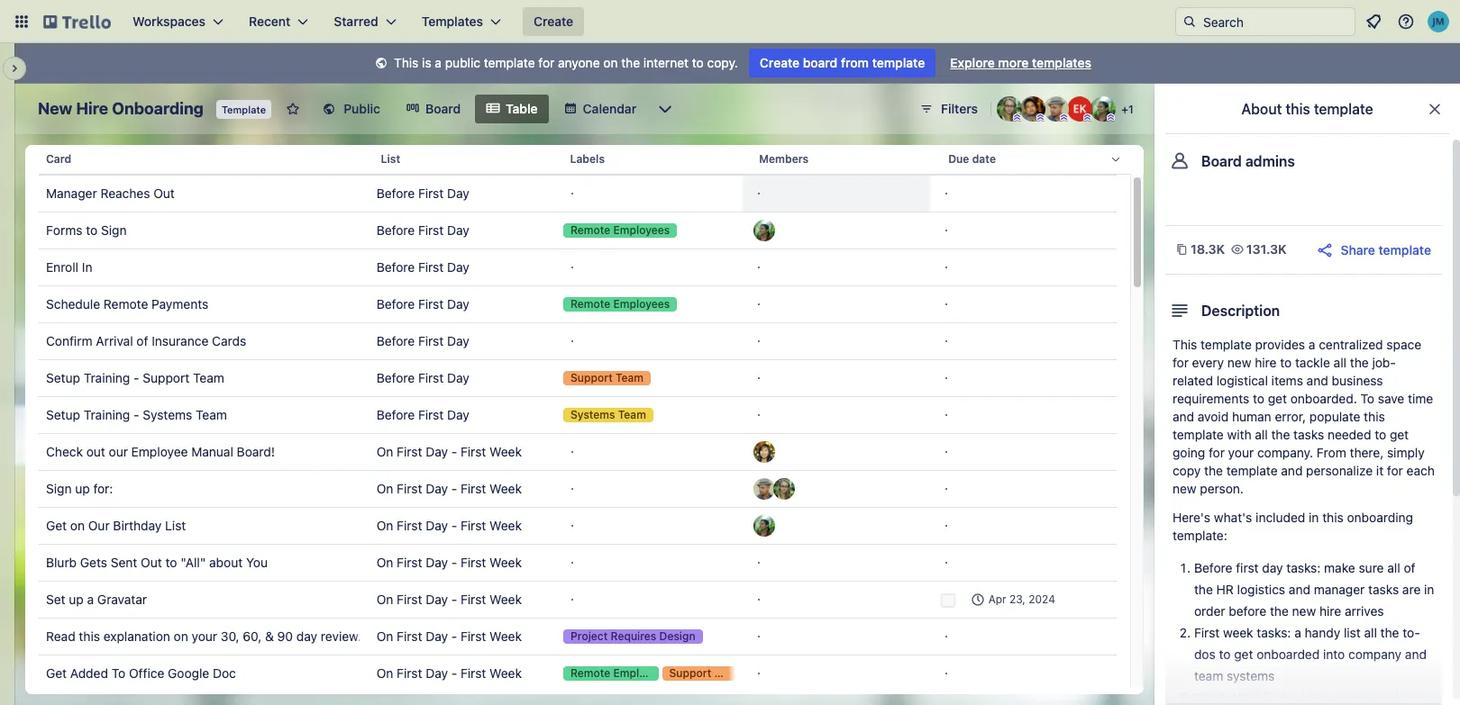 Task type: describe. For each thing, give the bounding box(es) containing it.
job-
[[1372, 355, 1396, 370]]

2 week from the top
[[490, 481, 522, 497]]

get for get added to office google doc
[[46, 666, 67, 681]]

setup training - systems team
[[46, 407, 227, 423]]

time
[[1408, 391, 1433, 407]]

before first day tasks: make sure all of the hr logistics and manager tasks are in order before the new hire arrives first week tasks: a handy list all the to- dos to get onboarded into company and team systems
[[1194, 561, 1435, 684]]

sign up for:
[[46, 481, 113, 497]]

on first day - first week for manual
[[377, 444, 522, 460]]

day for forms to sign
[[447, 223, 469, 238]]

before first day for enroll in
[[377, 260, 469, 275]]

this member is an admin of this workspace. image for amy freiderson (amyfreiderson) image
[[1013, 114, 1021, 122]]

share template button
[[1316, 241, 1431, 260]]

table
[[506, 101, 538, 116]]

project
[[571, 630, 608, 644]]

logistics
[[1237, 582, 1285, 598]]

star or unstar board image
[[286, 102, 300, 116]]

support team button
[[556, 361, 743, 397]]

new inside before first day tasks: make sure all of the hr logistics and manager tasks are in order before the new hire arrives first week tasks: a handy list all the to- dos to get onboarded into company and team systems
[[1292, 604, 1316, 619]]

you
[[246, 555, 268, 571]]

before for schedule remote payments
[[377, 297, 415, 312]]

office
[[129, 666, 164, 681]]

list inside button
[[381, 152, 400, 166]]

1
[[1129, 103, 1134, 116]]

hire inside this template provides a centralized space for every new hire to tackle all the job- related logistical items and business requirements to get onboarded. to save time and avoid human error, populate this template with all the tasks needed to get going for your company. from there, simply copy the template and personalize it for each new person.
[[1255, 355, 1277, 370]]

admins
[[1246, 153, 1295, 169]]

insurance
[[152, 334, 209, 349]]

starred button
[[323, 7, 407, 36]]

1 vertical spatial new
[[1173, 481, 1197, 497]]

board!
[[237, 444, 275, 460]]

confirm arrival of insurance cards link
[[46, 324, 362, 360]]

get added to office google doc
[[46, 666, 236, 681]]

up for for:
[[75, 481, 90, 497]]

1 vertical spatial list
[[165, 518, 186, 534]]

systems team button
[[556, 398, 743, 434]]

date
[[972, 152, 996, 166]]

template:
[[1173, 528, 1227, 544]]

color: yellow, title: "systems team" element
[[563, 408, 653, 423]]

included
[[1256, 510, 1306, 526]]

of inside before first day tasks: make sure all of the hr logistics and manager tasks are in order before the new hire arrives first week tasks: a handy list all the to- dos to get onboarded into company and team systems
[[1404, 561, 1416, 576]]

row containing get on our birthday list
[[39, 507, 1117, 545]]

avoid
[[1198, 409, 1229, 425]]

to inside this template provides a centralized space for every new hire to tackle all the job- related logistical items and business requirements to get onboarded. to save time and avoid human error, populate this template with all the tasks needed to get going for your company. from there, simply copy the template and personalize it for each new person.
[[1361, 391, 1375, 407]]

on first day - first week for your
[[377, 629, 522, 644]]

team up manual
[[196, 407, 227, 423]]

to left copy.
[[692, 55, 704, 70]]

public button
[[311, 95, 391, 123]]

Board name text field
[[29, 95, 213, 123]]

before first day for setup training - support team
[[377, 370, 469, 386]]

systems
[[1227, 669, 1275, 684]]

description
[[1202, 303, 1280, 319]]

before first day for schedule remote payments
[[377, 297, 469, 312]]

this right about
[[1286, 101, 1310, 117]]

row containing manager reaches out
[[39, 175, 1117, 213]]

into
[[1323, 647, 1345, 663]]

members
[[759, 152, 809, 166]]

before for forms to sign
[[377, 223, 415, 238]]

schedule
[[46, 297, 100, 312]]

back to home image
[[43, 7, 111, 36]]

and down company.
[[1281, 463, 1303, 479]]

before for enroll in
[[377, 260, 415, 275]]

this member is an admin of this workspace. image for chris temperson (christemperson) image
[[1060, 114, 1068, 122]]

week for manual
[[490, 444, 522, 460]]

copy.
[[707, 55, 738, 70]]

training for support
[[84, 370, 130, 386]]

on for your
[[377, 629, 393, 644]]

design
[[659, 630, 696, 644]]

the left to-
[[1381, 626, 1399, 641]]

- for sign up for:
[[451, 481, 457, 497]]

remote employees for schedule remote payments
[[571, 297, 670, 311]]

color: green, title: "remote employees" element for forms to sign
[[563, 224, 677, 238]]

schedule remote payments link
[[46, 287, 362, 323]]

added
[[70, 666, 108, 681]]

on first day - first week for to
[[377, 555, 522, 571]]

template
[[222, 104, 266, 115]]

remote employees button for forms to sign
[[556, 213, 743, 249]]

centralized
[[1319, 337, 1383, 352]]

2 on from the top
[[377, 481, 393, 497]]

arrives
[[1345, 604, 1384, 619]]

logistical
[[1217, 373, 1268, 389]]

board for board
[[425, 101, 461, 116]]

sm image
[[372, 55, 390, 73]]

primary element
[[0, 0, 1460, 43]]

first inside before first day tasks: make sure all of the hr logistics and manager tasks are in order before the new hire arrives first week tasks: a handy list all the to- dos to get onboarded into company and team systems
[[1194, 626, 1220, 641]]

the left internet
[[621, 55, 640, 70]]

onboarded.
[[1291, 391, 1357, 407]]

the up company.
[[1271, 427, 1290, 443]]

5 week from the top
[[490, 592, 522, 608]]

remote employees for forms to sign
[[571, 224, 670, 237]]

explanation
[[103, 629, 170, 644]]

needed
[[1328, 427, 1371, 443]]

forms
[[46, 223, 82, 238]]

on for list
[[377, 518, 393, 534]]

and down the tackle
[[1307, 373, 1328, 389]]

a inside before first day tasks: make sure all of the hr logistics and manager tasks are in order before the new hire arrives first week tasks: a handy list all the to- dos to get onboarded into company and team systems
[[1295, 626, 1301, 641]]

remote employees button for schedule remote payments
[[556, 287, 743, 323]]

copy
[[1173, 463, 1201, 479]]

schedule remote payments
[[46, 297, 208, 312]]

0 vertical spatial new
[[1228, 355, 1252, 370]]

support inside color: orange, title: "support team" element
[[571, 371, 613, 385]]

0 vertical spatial on
[[603, 55, 618, 70]]

0 vertical spatial get
[[1268, 391, 1287, 407]]

row containing setup training - systems team
[[39, 397, 1117, 434]]

recent
[[249, 14, 291, 29]]

before for manager reaches out
[[377, 186, 415, 201]]

of inside table
[[136, 334, 148, 349]]

day for setup training - support team
[[447, 370, 469, 386]]

company.
[[1257, 445, 1313, 461]]

and right logistics
[[1289, 582, 1311, 598]]

samantha pivlot (samanthapivlot) image
[[754, 442, 776, 463]]

0 notifications image
[[1363, 11, 1385, 32]]

enroll in link
[[46, 250, 362, 286]]

confirm
[[46, 334, 92, 349]]

&
[[265, 629, 274, 644]]

template up "going"
[[1173, 427, 1224, 443]]

on inside get on our birthday list link
[[70, 518, 85, 534]]

training for systems
[[84, 407, 130, 423]]

all down the human
[[1255, 427, 1268, 443]]

on first day - first week for list
[[377, 518, 522, 534]]

read
[[46, 629, 75, 644]]

gravatar
[[97, 592, 147, 608]]

make
[[1324, 561, 1355, 576]]

manager
[[46, 186, 97, 201]]

remote down "project"
[[571, 667, 611, 681]]

template right about
[[1314, 101, 1373, 117]]

templates
[[1032, 55, 1092, 70]]

remote down labels
[[571, 224, 611, 237]]

support team
[[571, 371, 644, 385]]

human
[[1232, 409, 1272, 425]]

get on our birthday list link
[[46, 508, 362, 544]]

customize views image
[[656, 100, 674, 118]]

check out our employee manual board!
[[46, 444, 275, 460]]

on for to
[[377, 555, 393, 571]]

systems team
[[571, 408, 646, 422]]

personalize
[[1306, 463, 1373, 479]]

about
[[209, 555, 243, 571]]

set up a gravatar
[[46, 592, 147, 608]]

row containing check out our employee manual board!
[[39, 434, 1117, 471]]

to inside before first day tasks: make sure all of the hr logistics and manager tasks are in order before the new hire arrives first week tasks: a handy list all the to- dos to get onboarded into company and team systems
[[1219, 647, 1231, 663]]

members button
[[752, 138, 941, 181]]

- for get on our birthday list
[[451, 518, 457, 534]]

chris temperson (christemperson) image
[[754, 479, 776, 500]]

share
[[1341, 242, 1375, 257]]

23,
[[1010, 593, 1026, 607]]

template up every
[[1201, 337, 1252, 352]]

setup for setup training - support team
[[46, 370, 80, 386]]

0 horizontal spatial systems
[[143, 407, 192, 423]]

week for google
[[490, 666, 522, 681]]

filters
[[941, 101, 978, 116]]

color: green, title: "remote employees" element for schedule remote payments
[[563, 297, 677, 312]]

employee
[[131, 444, 188, 460]]

cards
[[212, 334, 246, 349]]

create board from template link
[[749, 49, 936, 78]]

set up a gravatar link
[[46, 582, 362, 618]]

5 this member is an admin of this workspace. image from the left
[[1107, 114, 1115, 122]]

setup for setup training - systems team
[[46, 407, 80, 423]]

template up table link
[[484, 55, 535, 70]]

+ 1
[[1122, 103, 1134, 116]]

read this explanation on your 30, 60, & 90 day review.
[[46, 629, 361, 644]]

open information menu image
[[1397, 13, 1415, 31]]

card
[[46, 152, 71, 166]]

get added to office google doc link
[[46, 656, 362, 692]]

due date button
[[941, 138, 1130, 181]]

set
[[46, 592, 65, 608]]

color: purple, title: "project requires design" element
[[563, 630, 703, 644]]

to up 'items'
[[1280, 355, 1292, 370]]

create for create board from template
[[760, 55, 800, 70]]

hire inside before first day tasks: make sure all of the hr logistics and manager tasks are in order before the new hire arrives first week tasks: a handy list all the to- dos to get onboarded into company and team systems
[[1320, 604, 1341, 619]]

with
[[1227, 427, 1252, 443]]

all right sure
[[1388, 561, 1400, 576]]

- inside setup training - systems team link
[[133, 407, 139, 423]]

for left anyone
[[538, 55, 555, 70]]

hire
[[76, 99, 108, 118]]

30,
[[221, 629, 239, 644]]

list
[[1344, 626, 1361, 641]]

apr
[[989, 593, 1007, 607]]



Task type: vqa. For each thing, say whether or not it's contained in the screenshot.


Task type: locate. For each thing, give the bounding box(es) containing it.
0 horizontal spatial hire
[[1255, 355, 1277, 370]]

get up simply
[[1390, 427, 1409, 443]]

requires
[[611, 630, 657, 644]]

1 vertical spatial up
[[69, 592, 84, 608]]

and down to-
[[1405, 647, 1427, 663]]

6 week from the top
[[490, 629, 522, 644]]

2 vertical spatial new
[[1292, 604, 1316, 619]]

get
[[46, 518, 67, 534], [46, 666, 67, 681]]

team down "confirm arrival of insurance cards" link
[[193, 370, 224, 386]]

a right is
[[435, 55, 442, 70]]

workspaces button
[[122, 7, 234, 36]]

0 vertical spatial up
[[75, 481, 90, 497]]

the left hr
[[1194, 582, 1213, 598]]

this for this template provides a centralized space for every new hire to tackle all the job- related logistical items and business requirements to get onboarded. to save time and avoid human error, populate this template with all the tasks needed to get going for your company. from there, simply copy the template and personalize it for each new person.
[[1173, 337, 1197, 352]]

day for confirm arrival of insurance cards
[[447, 334, 469, 349]]

get for get on our birthday list
[[46, 518, 67, 534]]

1 vertical spatial sign
[[46, 481, 72, 497]]

before
[[1229, 604, 1267, 619]]

employees for payments
[[613, 297, 670, 311]]

0 horizontal spatial tasks
[[1294, 427, 1324, 443]]

1 vertical spatial day
[[296, 629, 317, 644]]

2 horizontal spatial new
[[1292, 604, 1316, 619]]

1 horizontal spatial tasks
[[1368, 582, 1399, 598]]

list down public button
[[381, 152, 400, 166]]

for up the related
[[1173, 355, 1189, 370]]

2 setup from the top
[[46, 407, 80, 423]]

in inside 'here's what's included in this onboarding template:'
[[1309, 510, 1319, 526]]

chris temperson (christemperson) image
[[1044, 96, 1069, 122]]

day for blurb gets sent out to "all" about you
[[426, 555, 448, 571]]

0 vertical spatial create
[[534, 14, 573, 29]]

provides
[[1255, 337, 1305, 352]]

jeremy miller (jeremymiller198) image
[[1428, 11, 1449, 32]]

1 color: green, title: "remote employees" element from the top
[[563, 224, 677, 238]]

apr 23, 2024
[[989, 593, 1055, 607]]

onboarding
[[1347, 510, 1413, 526]]

4 week from the top
[[490, 555, 522, 571]]

before for setup training - systems team
[[377, 407, 415, 423]]

-
[[133, 370, 139, 386], [133, 407, 139, 423], [451, 444, 457, 460], [451, 481, 457, 497], [451, 518, 457, 534], [451, 555, 457, 571], [451, 592, 457, 608], [451, 629, 457, 644], [451, 666, 457, 681]]

hire up handy
[[1320, 604, 1341, 619]]

the down logistics
[[1270, 604, 1289, 619]]

+
[[1122, 103, 1129, 116]]

color: orange, title: "support team" element inside 'support team' button
[[563, 371, 651, 386]]

0 horizontal spatial list
[[165, 518, 186, 534]]

remote up arrival
[[104, 297, 148, 312]]

this inside this template provides a centralized space for every new hire to tackle all the job- related logistical items and business requirements to get onboarded. to save time and avoid human error, populate this template with all the tasks needed to get going for your company. from there, simply copy the template and personalize it for each new person.
[[1364, 409, 1385, 425]]

team up systems team button
[[616, 371, 644, 385]]

table containing manager reaches out
[[25, 138, 1144, 706]]

team
[[1194, 669, 1223, 684]]

a inside this template provides a centralized space for every new hire to tackle all the job- related logistical items and business requirements to get onboarded. to save time and avoid human error, populate this template with all the tasks needed to get going for your company. from there, simply copy the template and personalize it for each new person.
[[1309, 337, 1316, 352]]

new down the copy
[[1173, 481, 1197, 497]]

on up google
[[174, 629, 188, 644]]

13 row from the top
[[39, 581, 1117, 619]]

1 horizontal spatial on
[[174, 629, 188, 644]]

all down centralized
[[1334, 355, 1347, 370]]

cell
[[743, 176, 930, 212]]

get
[[1268, 391, 1287, 407], [1390, 427, 1409, 443], [1234, 647, 1253, 663]]

out right "reaches"
[[153, 186, 175, 201]]

enroll
[[46, 260, 79, 275]]

0 horizontal spatial new
[[1173, 481, 1197, 497]]

handy
[[1305, 626, 1341, 641]]

internet
[[644, 55, 689, 70]]

list button
[[374, 138, 563, 181]]

requirements
[[1173, 391, 1250, 407]]

day for get added to office google doc
[[426, 666, 448, 681]]

0 vertical spatial list
[[381, 152, 400, 166]]

2 on first day - first week from the top
[[377, 481, 522, 497]]

1 setup from the top
[[46, 370, 80, 386]]

hire down provides
[[1255, 355, 1277, 370]]

1 horizontal spatial support
[[571, 371, 613, 385]]

day inside before first day tasks: make sure all of the hr logistics and manager tasks are in order before the new hire arrives first week tasks: a handy list all the to- dos to get onboarded into company and team systems
[[1262, 561, 1283, 576]]

this member is an admin of this workspace. image for ellie kulick (elliekulick2) icon
[[1083, 114, 1092, 122]]

1 get from the top
[[46, 518, 67, 534]]

before inside before first day tasks: make sure all of the hr logistics and manager tasks are in order before the new hire arrives first week tasks: a handy list all the to- dos to get onboarded into company and team systems
[[1194, 561, 1233, 576]]

1 before first day from the top
[[377, 186, 469, 201]]

the
[[621, 55, 640, 70], [1350, 355, 1369, 370], [1271, 427, 1290, 443], [1204, 463, 1223, 479], [1194, 582, 1213, 598], [1270, 604, 1289, 619], [1381, 626, 1399, 641]]

sure
[[1359, 561, 1384, 576]]

a left gravatar
[[87, 592, 94, 608]]

0 horizontal spatial color: orange, title: "support team" element
[[563, 371, 651, 386]]

onboarded
[[1257, 647, 1320, 663]]

systems down support team
[[571, 408, 615, 422]]

team
[[193, 370, 224, 386], [616, 371, 644, 385], [196, 407, 227, 423], [618, 408, 646, 422], [714, 667, 742, 681]]

1 remote employees from the top
[[571, 224, 670, 237]]

1 horizontal spatial to
[[1361, 391, 1375, 407]]

- for read this explanation on your 30, 60, & 90 day review.
[[451, 629, 457, 644]]

on for google
[[377, 666, 393, 681]]

color: green, title: "remote employees" element down color: purple, title: "project requires design" element
[[563, 667, 670, 681]]

your left 30,
[[192, 629, 217, 644]]

space
[[1387, 337, 1422, 352]]

team down 'support team' button
[[618, 408, 646, 422]]

before first day for manager reaches out
[[377, 186, 469, 201]]

0 vertical spatial hire
[[1255, 355, 1277, 370]]

systems up check out our employee manual board!
[[143, 407, 192, 423]]

before first day for forms to sign
[[377, 223, 469, 238]]

2 this member is an admin of this workspace. image from the left
[[1037, 114, 1045, 122]]

2 get from the top
[[46, 666, 67, 681]]

0 vertical spatial remote employees
[[571, 224, 670, 237]]

1 vertical spatial color: orange, title: "support team" element
[[662, 667, 742, 681]]

before first day for confirm arrival of insurance cards
[[377, 334, 469, 349]]

0 horizontal spatial this
[[394, 55, 419, 70]]

1 employees from the top
[[613, 224, 670, 237]]

row containing get added to office google doc
[[39, 655, 1117, 693]]

3 color: green, title: "remote employees" element from the top
[[563, 667, 670, 681]]

template right from
[[872, 55, 925, 70]]

0 vertical spatial employees
[[613, 224, 670, 237]]

4 before first day from the top
[[377, 297, 469, 312]]

this
[[1286, 101, 1310, 117], [1364, 409, 1385, 425], [1323, 510, 1344, 526], [79, 629, 100, 644]]

row
[[39, 138, 1130, 181], [39, 175, 1117, 213], [39, 212, 1117, 250], [39, 249, 1117, 287], [39, 286, 1117, 324], [39, 323, 1117, 361], [39, 360, 1117, 398], [39, 397, 1117, 434], [39, 434, 1117, 471], [39, 471, 1117, 508], [39, 507, 1117, 545], [39, 544, 1117, 582], [39, 581, 1117, 619], [39, 618, 1117, 656], [39, 655, 1117, 693]]

employees for sign
[[613, 224, 670, 237]]

1 vertical spatial tasks
[[1368, 582, 1399, 598]]

search image
[[1183, 14, 1197, 29]]

day for get on our birthday list
[[426, 518, 448, 534]]

2 vertical spatial get
[[1234, 647, 1253, 663]]

templates button
[[411, 7, 512, 36]]

6 row from the top
[[39, 323, 1117, 361]]

amy freiderson (amyfreiderson) image
[[997, 96, 1022, 122]]

manual
[[191, 444, 233, 460]]

1 horizontal spatial of
[[1404, 561, 1416, 576]]

priscilla parjet (priscillaparjet) image
[[754, 220, 776, 242]]

remote employees down labels
[[571, 224, 670, 237]]

on left our
[[70, 518, 85, 534]]

0 vertical spatial day
[[1262, 561, 1283, 576]]

0 vertical spatial in
[[1309, 510, 1319, 526]]

this member is an admin of this workspace. image right chris temperson (christemperson) image
[[1083, 114, 1092, 122]]

1 row from the top
[[39, 138, 1130, 181]]

on for manual
[[377, 444, 393, 460]]

amy freiderson (amyfreiderson) image
[[774, 479, 795, 500]]

row containing card
[[39, 138, 1130, 181]]

row containing forms to sign
[[39, 212, 1117, 250]]

forms to sign link
[[46, 213, 362, 249]]

list right birthday
[[165, 518, 186, 534]]

18.3k
[[1191, 242, 1225, 257]]

row containing read this explanation on your 30, 60, & 90 day review.
[[39, 618, 1117, 656]]

0 horizontal spatial create
[[534, 14, 573, 29]]

in
[[1309, 510, 1319, 526], [1424, 582, 1435, 598]]

this
[[394, 55, 419, 70], [1173, 337, 1197, 352]]

template up person.
[[1227, 463, 1278, 479]]

1 vertical spatial on
[[70, 518, 85, 534]]

all right list
[[1364, 626, 1377, 641]]

this inside 'here's what's included in this onboarding template:'
[[1323, 510, 1344, 526]]

support inside setup training - support team link
[[143, 370, 190, 386]]

your inside this template provides a centralized space for every new hire to tackle all the job- related logistical items and business requirements to get onboarded. to save time and avoid human error, populate this template with all the tasks needed to get going for your company. from there, simply copy the template and personalize it for each new person.
[[1228, 445, 1254, 461]]

4 row from the top
[[39, 249, 1117, 287]]

7 week from the top
[[490, 666, 522, 681]]

1 horizontal spatial systems
[[571, 408, 615, 422]]

2 training from the top
[[84, 407, 130, 423]]

color: orange, title: "support team" element
[[563, 371, 651, 386], [662, 667, 742, 681]]

person.
[[1200, 481, 1244, 497]]

2 color: green, title: "remote employees" element from the top
[[563, 297, 677, 312]]

team down project requires design "button" in the bottom of the page
[[714, 667, 742, 681]]

4 on from the top
[[377, 555, 393, 571]]

this up every
[[1173, 337, 1197, 352]]

and left avoid at the bottom right
[[1173, 409, 1194, 425]]

for right "going"
[[1209, 445, 1225, 461]]

board
[[803, 55, 838, 70]]

is
[[422, 55, 431, 70]]

in
[[82, 260, 92, 275]]

manager
[[1314, 582, 1365, 598]]

blurb gets sent out to "all" about you link
[[46, 545, 362, 581]]

board down is
[[425, 101, 461, 116]]

new up 'logistical' on the bottom of page
[[1228, 355, 1252, 370]]

0 horizontal spatial board
[[425, 101, 461, 116]]

5 on from the top
[[377, 592, 393, 608]]

6 on first day - first week from the top
[[377, 629, 522, 644]]

out inside the blurb gets sent out to "all" about you link
[[141, 555, 162, 571]]

0 horizontal spatial on
[[70, 518, 85, 534]]

remote
[[571, 224, 611, 237], [104, 297, 148, 312], [571, 297, 611, 311], [571, 667, 611, 681]]

to left "all"
[[165, 555, 177, 571]]

priscilla parjet (priscillaparjet) image down chris temperson (christemperson) icon
[[754, 516, 776, 537]]

row containing schedule remote payments
[[39, 286, 1117, 324]]

employees up 'support team' button
[[613, 297, 670, 311]]

this left is
[[394, 55, 419, 70]]

onboarding
[[112, 99, 204, 118]]

to up there,
[[1375, 427, 1387, 443]]

on first day - first week for google
[[377, 666, 522, 681]]

ellie kulick (elliekulick2) image
[[1067, 96, 1092, 122]]

remote employees up support team
[[571, 297, 670, 311]]

payments
[[152, 297, 208, 312]]

about
[[1242, 101, 1282, 117]]

"all"
[[181, 555, 206, 571]]

to inside get added to office google doc link
[[112, 666, 125, 681]]

row containing set up a gravatar
[[39, 581, 1117, 619]]

- for blurb gets sent out to "all" about you
[[451, 555, 457, 571]]

- for check out our employee manual board!
[[451, 444, 457, 460]]

2 remote employees button from the top
[[556, 287, 743, 323]]

calendar link
[[552, 95, 647, 123]]

employees down project requires design "button" in the bottom of the page
[[613, 667, 670, 681]]

0 vertical spatial tasks
[[1294, 427, 1324, 443]]

this member is an admin of this workspace. image right andre gorte (andregorte) image
[[1060, 114, 1068, 122]]

15 row from the top
[[39, 655, 1117, 693]]

1 horizontal spatial sign
[[101, 223, 127, 238]]

explore
[[950, 55, 995, 70]]

this is a public template for anyone on the internet to copy.
[[394, 55, 738, 70]]

the up person.
[[1204, 463, 1223, 479]]

day for set up a gravatar
[[426, 592, 448, 608]]

1 horizontal spatial color: orange, title: "support team" element
[[662, 667, 742, 681]]

1 vertical spatial color: green, title: "remote employees" element
[[563, 297, 677, 312]]

1 horizontal spatial hire
[[1320, 604, 1341, 619]]

a up the tackle
[[1309, 337, 1316, 352]]

1 horizontal spatial get
[[1268, 391, 1287, 407]]

1 vertical spatial setup
[[46, 407, 80, 423]]

tasks down the error,
[[1294, 427, 1324, 443]]

day for manager reaches out
[[447, 186, 469, 201]]

tasks inside this template provides a centralized space for every new hire to tackle all the job- related logistical items and business requirements to get onboarded. to save time and avoid human error, populate this template with all the tasks needed to get going for your company. from there, simply copy the template and personalize it for each new person.
[[1294, 427, 1324, 443]]

support down "design"
[[669, 667, 711, 681]]

2 remote employees from the top
[[571, 297, 670, 311]]

create for create
[[534, 14, 573, 29]]

create board from template
[[760, 55, 925, 70]]

1 horizontal spatial board
[[1202, 153, 1242, 169]]

1 vertical spatial remote employees button
[[556, 287, 743, 323]]

day for enroll in
[[447, 260, 469, 275]]

board for board admins
[[1202, 153, 1242, 169]]

this right read
[[79, 629, 100, 644]]

create inside button
[[534, 14, 573, 29]]

5 before first day from the top
[[377, 334, 469, 349]]

0 vertical spatial this
[[394, 55, 419, 70]]

save
[[1378, 391, 1405, 407]]

7 on from the top
[[377, 666, 393, 681]]

are
[[1403, 582, 1421, 598]]

1 remote employees button from the top
[[556, 213, 743, 249]]

of right arrival
[[136, 334, 148, 349]]

from
[[1317, 445, 1346, 461]]

2 vertical spatial employees
[[613, 667, 670, 681]]

3 week from the top
[[490, 518, 522, 534]]

up left for:
[[75, 481, 90, 497]]

tasks:
[[1287, 561, 1321, 576], [1257, 626, 1291, 641]]

a inside table
[[87, 592, 94, 608]]

1 vertical spatial your
[[192, 629, 217, 644]]

what's
[[1214, 510, 1252, 526]]

board left admins
[[1202, 153, 1242, 169]]

1 horizontal spatial in
[[1424, 582, 1435, 598]]

1 horizontal spatial day
[[1262, 561, 1283, 576]]

read this explanation on your 30, 60, & 90 day review. link
[[46, 619, 362, 655]]

remote up support team
[[571, 297, 611, 311]]

5 row from the top
[[39, 286, 1117, 324]]

0 horizontal spatial get
[[1234, 647, 1253, 663]]

3 on first day - first week from the top
[[377, 518, 522, 534]]

get down 'items'
[[1268, 391, 1287, 407]]

your
[[1228, 445, 1254, 461], [192, 629, 217, 644]]

business
[[1332, 373, 1383, 389]]

0 vertical spatial your
[[1228, 445, 1254, 461]]

order
[[1194, 604, 1226, 619]]

1 vertical spatial employees
[[613, 297, 670, 311]]

1 vertical spatial get
[[1390, 427, 1409, 443]]

this member is an admin of this workspace. image right amy freiderson (amyfreiderson) image
[[1037, 114, 1045, 122]]

new hire onboarding
[[38, 99, 204, 118]]

to right dos
[[1219, 647, 1231, 663]]

check
[[46, 444, 83, 460]]

of up are
[[1404, 561, 1416, 576]]

this member is an admin of this workspace. image
[[1013, 114, 1021, 122], [1037, 114, 1045, 122], [1060, 114, 1068, 122], [1083, 114, 1092, 122], [1107, 114, 1115, 122]]

60,
[[243, 629, 262, 644]]

training down arrival
[[84, 370, 130, 386]]

this inside table
[[79, 629, 100, 644]]

1 vertical spatial hire
[[1320, 604, 1341, 619]]

before first day for setup training - systems team
[[377, 407, 469, 423]]

out inside manager reaches out link
[[153, 186, 175, 201]]

0 vertical spatial to
[[1361, 391, 1375, 407]]

1 training from the top
[[84, 370, 130, 386]]

0 vertical spatial training
[[84, 370, 130, 386]]

table
[[25, 138, 1144, 706]]

up
[[75, 481, 90, 497], [69, 592, 84, 608]]

0 horizontal spatial your
[[192, 629, 217, 644]]

in inside before first day tasks: make sure all of the hr logistics and manager tasks are in order before the new hire arrives first week tasks: a handy list all the to- dos to get onboarded into company and team systems
[[1424, 582, 1435, 598]]

hire
[[1255, 355, 1277, 370], [1320, 604, 1341, 619]]

1 vertical spatial out
[[141, 555, 162, 571]]

to left the office on the left of the page
[[112, 666, 125, 681]]

before for setup training - support team
[[377, 370, 415, 386]]

day for read this explanation on your 30, 60, & 90 day review.
[[426, 629, 448, 644]]

day up logistics
[[1262, 561, 1283, 576]]

systems inside button
[[571, 408, 615, 422]]

support down insurance
[[143, 370, 190, 386]]

1 horizontal spatial your
[[1228, 445, 1254, 461]]

7 on first day - first week from the top
[[377, 666, 522, 681]]

2 row from the top
[[39, 175, 1117, 213]]

your down with
[[1228, 445, 1254, 461]]

sign down check
[[46, 481, 72, 497]]

7 row from the top
[[39, 360, 1117, 398]]

- inside setup training - support team link
[[133, 370, 139, 386]]

2 vertical spatial color: green, title: "remote employees" element
[[563, 667, 670, 681]]

up right set
[[69, 592, 84, 608]]

week for your
[[490, 629, 522, 644]]

from
[[841, 55, 869, 70]]

90
[[277, 629, 293, 644]]

0 vertical spatial tasks:
[[1287, 561, 1321, 576]]

public
[[445, 55, 480, 70]]

1 on first day - first week from the top
[[377, 444, 522, 460]]

3 this member is an admin of this workspace. image from the left
[[1060, 114, 1068, 122]]

color: green, title: "remote employees" element
[[563, 224, 677, 238], [563, 297, 677, 312], [563, 667, 670, 681]]

0 vertical spatial color: green, title: "remote employees" element
[[563, 224, 677, 238]]

the up business
[[1350, 355, 1369, 370]]

this member is an admin of this workspace. image for andre gorte (andregorte) image
[[1037, 114, 1045, 122]]

14 row from the top
[[39, 618, 1117, 656]]

this down the save
[[1364, 409, 1385, 425]]

row containing confirm arrival of insurance cards
[[39, 323, 1117, 361]]

4 on first day - first week from the top
[[377, 555, 522, 571]]

5 on first day - first week from the top
[[377, 592, 522, 608]]

10 row from the top
[[39, 471, 1117, 508]]

6 before first day from the top
[[377, 370, 469, 386]]

1 horizontal spatial create
[[760, 55, 800, 70]]

3 row from the top
[[39, 212, 1117, 250]]

row containing enroll in
[[39, 249, 1117, 287]]

0 vertical spatial out
[[153, 186, 175, 201]]

andre gorte (andregorte) image
[[1020, 96, 1046, 122]]

0 vertical spatial setup
[[46, 370, 80, 386]]

0 vertical spatial of
[[136, 334, 148, 349]]

1 on from the top
[[377, 444, 393, 460]]

day for sign up for:
[[426, 481, 448, 497]]

1 vertical spatial board
[[1202, 153, 1242, 169]]

week for to
[[490, 555, 522, 571]]

to down business
[[1361, 391, 1375, 407]]

this left onboarding
[[1323, 510, 1344, 526]]

1 this member is an admin of this workspace. image from the left
[[1013, 114, 1021, 122]]

day for check out our employee manual board!
[[426, 444, 448, 460]]

create button
[[523, 7, 584, 36]]

template inside button
[[1379, 242, 1431, 257]]

0 vertical spatial board
[[425, 101, 461, 116]]

filters button
[[914, 95, 983, 123]]

get on our birthday list
[[46, 518, 186, 534]]

color: orange, title: "support team" element up systems team
[[563, 371, 651, 386]]

1 vertical spatial priscilla parjet (priscillaparjet) image
[[754, 516, 776, 537]]

labels button
[[563, 138, 752, 181]]

template right share
[[1379, 242, 1431, 257]]

0 vertical spatial priscilla parjet (priscillaparjet) image
[[1091, 96, 1116, 122]]

new up handy
[[1292, 604, 1316, 619]]

tasks: up "onboarded"
[[1257, 626, 1291, 641]]

3 before first day from the top
[[377, 260, 469, 275]]

color: green, title: "remote employees" element for get added to office google doc
[[563, 667, 670, 681]]

google
[[168, 666, 209, 681]]

1 horizontal spatial this
[[1173, 337, 1197, 352]]

6 on from the top
[[377, 629, 393, 644]]

get down week
[[1234, 647, 1253, 663]]

on
[[377, 444, 393, 460], [377, 481, 393, 497], [377, 518, 393, 534], [377, 555, 393, 571], [377, 592, 393, 608], [377, 629, 393, 644], [377, 666, 393, 681]]

to right forms
[[86, 223, 98, 238]]

before for confirm arrival of insurance cards
[[377, 334, 415, 349]]

it
[[1376, 463, 1384, 479]]

in right included
[[1309, 510, 1319, 526]]

for right it
[[1387, 463, 1403, 479]]

1 vertical spatial training
[[84, 407, 130, 423]]

this member is an admin of this workspace. image left +
[[1107, 114, 1115, 122]]

1 vertical spatial this
[[1173, 337, 1197, 352]]

0 horizontal spatial support
[[143, 370, 190, 386]]

day for setup training - systems team
[[447, 407, 469, 423]]

1 vertical spatial in
[[1424, 582, 1435, 598]]

1 vertical spatial get
[[46, 666, 67, 681]]

for:
[[93, 481, 113, 497]]

2 horizontal spatial on
[[603, 55, 618, 70]]

row containing blurb gets sent out to "all" about you
[[39, 544, 1117, 582]]

3 employees from the top
[[613, 667, 670, 681]]

training up out
[[84, 407, 130, 423]]

0 vertical spatial remote employees button
[[556, 213, 743, 249]]

day right 90
[[296, 629, 317, 644]]

1 vertical spatial tasks:
[[1257, 626, 1291, 641]]

7 before first day from the top
[[377, 407, 469, 423]]

0 horizontal spatial to
[[112, 666, 125, 681]]

priscilla parjet (priscillaparjet) image
[[1091, 96, 1116, 122], [754, 516, 776, 537]]

color: orange, title: "support team" element down "design"
[[662, 667, 742, 681]]

day for schedule remote payments
[[447, 297, 469, 312]]

1 week from the top
[[490, 444, 522, 460]]

0 horizontal spatial of
[[136, 334, 148, 349]]

employees down "labels" button
[[613, 224, 670, 237]]

there,
[[1350, 445, 1384, 461]]

1 horizontal spatial new
[[1228, 355, 1252, 370]]

out
[[86, 444, 105, 460]]

0 vertical spatial sign
[[101, 223, 127, 238]]

8 row from the top
[[39, 397, 1117, 434]]

dos
[[1194, 647, 1216, 663]]

color: green, title: "remote employees" element up support team
[[563, 297, 677, 312]]

3 on from the top
[[377, 518, 393, 534]]

11 row from the top
[[39, 507, 1117, 545]]

up for a
[[69, 592, 84, 608]]

board link
[[395, 95, 472, 123]]

row containing sign up for:
[[39, 471, 1117, 508]]

on right anyone
[[603, 55, 618, 70]]

reaches
[[100, 186, 150, 201]]

this inside this template provides a centralized space for every new hire to tackle all the job- related logistical items and business requirements to get onboarded. to save time and avoid human error, populate this template with all the tasks needed to get going for your company. from there, simply copy the template and personalize it for each new person.
[[1173, 337, 1197, 352]]

Search field
[[1197, 8, 1355, 35]]

week for list
[[490, 518, 522, 534]]

0 vertical spatial get
[[46, 518, 67, 534]]

- for set up a gravatar
[[451, 592, 457, 608]]

tasks down sure
[[1368, 582, 1399, 598]]

here's
[[1173, 510, 1211, 526]]

remote employees support team
[[571, 667, 742, 681]]

0 horizontal spatial day
[[296, 629, 317, 644]]

0 horizontal spatial priscilla parjet (priscillaparjet) image
[[754, 516, 776, 537]]

2 vertical spatial on
[[174, 629, 188, 644]]

employees
[[613, 224, 670, 237], [613, 297, 670, 311], [613, 667, 670, 681]]

12 row from the top
[[39, 544, 1117, 582]]

to up the human
[[1253, 391, 1265, 407]]

share template
[[1341, 242, 1431, 257]]

1 horizontal spatial priscilla parjet (priscillaparjet) image
[[1091, 96, 1116, 122]]

row containing setup training - support team
[[39, 360, 1117, 398]]

1 vertical spatial create
[[760, 55, 800, 70]]

on
[[603, 55, 618, 70], [70, 518, 85, 534], [174, 629, 188, 644]]

tasks inside before first day tasks: make sure all of the hr logistics and manager tasks are in order before the new hire arrives first week tasks: a handy list all the to- dos to get onboarded into company and team systems
[[1368, 582, 1399, 598]]

2 horizontal spatial get
[[1390, 427, 1409, 443]]

2 before first day from the top
[[377, 223, 469, 238]]

this for this is a public template for anyone on the internet to copy.
[[394, 55, 419, 70]]

9 row from the top
[[39, 434, 1117, 471]]

remote employees button up 'support team' button
[[556, 287, 743, 323]]

2 employees from the top
[[613, 297, 670, 311]]

0 vertical spatial color: orange, title: "support team" element
[[563, 371, 651, 386]]

4 this member is an admin of this workspace. image from the left
[[1083, 114, 1092, 122]]

0 horizontal spatial sign
[[46, 481, 72, 497]]

get inside before first day tasks: make sure all of the hr logistics and manager tasks are in order before the new hire arrives first week tasks: a handy list all the to- dos to get onboarded into company and team systems
[[1234, 647, 1253, 663]]

in right are
[[1424, 582, 1435, 598]]

setup up check
[[46, 407, 80, 423]]

2 horizontal spatial support
[[669, 667, 711, 681]]

1 horizontal spatial list
[[381, 152, 400, 166]]

1 vertical spatial of
[[1404, 561, 1416, 576]]

out
[[153, 186, 175, 201], [141, 555, 162, 571]]

- for get added to office google doc
[[451, 666, 457, 681]]

0 horizontal spatial in
[[1309, 510, 1319, 526]]

1 vertical spatial remote employees
[[571, 297, 670, 311]]

labels
[[570, 152, 605, 166]]

on inside read this explanation on your 30, 60, & 90 day review. link
[[174, 629, 188, 644]]

your inside read this explanation on your 30, 60, & 90 day review. link
[[192, 629, 217, 644]]

get up blurb
[[46, 518, 67, 534]]

review.
[[321, 629, 361, 644]]



